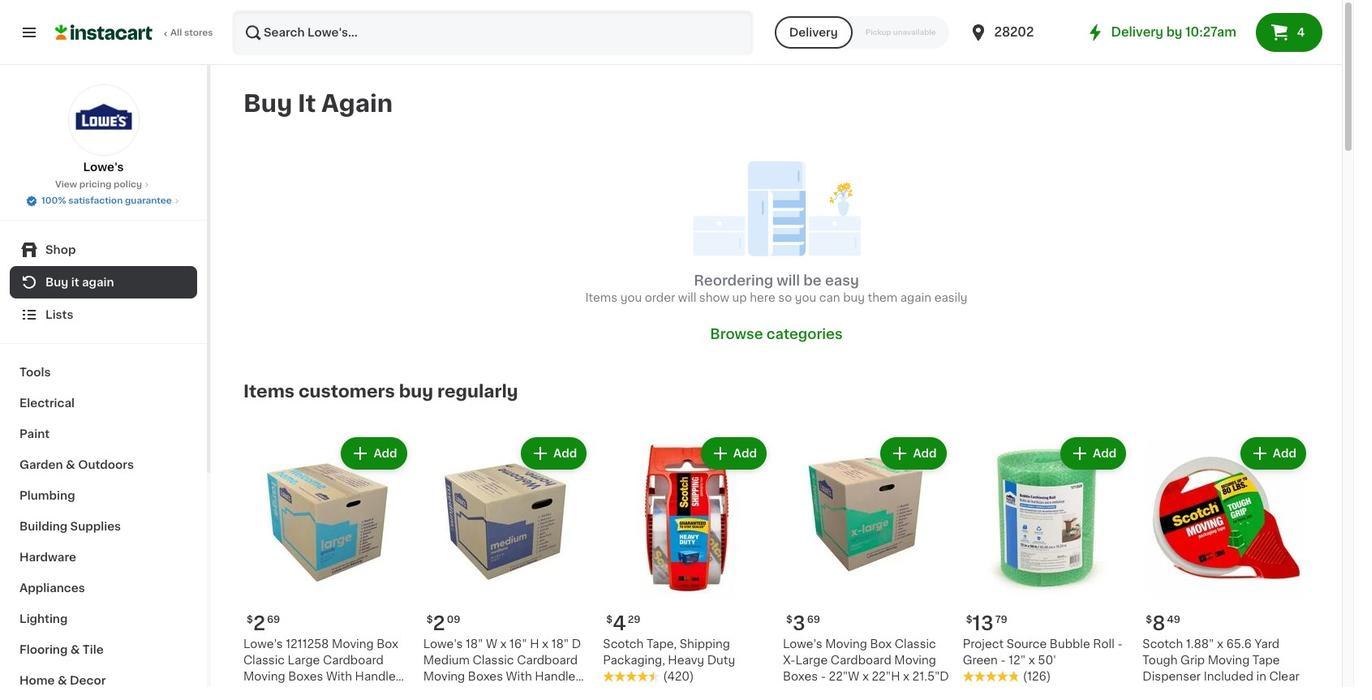 Task type: locate. For each thing, give the bounding box(es) containing it.
1 add button from the left
[[343, 439, 406, 469]]

6 $ from the left
[[1146, 615, 1153, 625]]

buy inside reordering will be easy items you order will show up here so you can buy them again easily
[[843, 293, 865, 304]]

18" left w
[[466, 639, 483, 650]]

$ 13 79
[[966, 614, 1008, 633]]

2 up lowe's 1211258 moving box classic large cardboard moving boxes with hand
[[253, 614, 265, 633]]

cardboard inside lowe's 1211258 moving box classic large cardboard moving boxes with hand
[[323, 655, 384, 666]]

49
[[1168, 615, 1181, 625]]

will left 'show' in the top right of the page
[[678, 293, 697, 304]]

6 add button from the left
[[1242, 439, 1305, 469]]

0 horizontal spatial 2
[[253, 614, 265, 633]]

h
[[530, 639, 539, 650]]

stores
[[184, 28, 213, 37]]

0 horizontal spatial scotch
[[603, 639, 644, 650]]

1 horizontal spatial -
[[1001, 655, 1006, 666]]

delivery inside 'button'
[[789, 27, 838, 38]]

5 add button from the left
[[1062, 439, 1125, 469]]

- right roll
[[1118, 639, 1123, 650]]

lowe's for $ 2 09
[[423, 639, 463, 650]]

2 horizontal spatial cardboard
[[831, 655, 892, 666]]

easily
[[935, 293, 968, 304]]

0 horizontal spatial 4
[[613, 614, 626, 633]]

classic down w
[[473, 655, 514, 666]]

product group
[[243, 435, 410, 687], [423, 435, 590, 687], [603, 435, 770, 687], [783, 435, 950, 687], [963, 435, 1130, 685], [1143, 435, 1310, 687]]

flooring
[[19, 644, 68, 656]]

0 horizontal spatial will
[[678, 293, 697, 304]]

view
[[55, 180, 77, 189]]

add button
[[343, 439, 406, 469], [523, 439, 585, 469], [703, 439, 765, 469], [883, 439, 945, 469], [1062, 439, 1125, 469], [1242, 439, 1305, 469]]

x inside scotch 1.88" x 65.6 yard tough grip moving tape dispenser included in clear
[[1217, 639, 1224, 650]]

2 for $ 2 09
[[433, 614, 445, 633]]

1 add from the left
[[374, 448, 397, 460]]

1 product group from the left
[[243, 435, 410, 687]]

& right garden at the left bottom
[[66, 459, 75, 471]]

lowe's 1211258 moving box classic large cardboard moving boxes with hand
[[243, 639, 404, 687]]

0 vertical spatial again
[[82, 277, 114, 288]]

$ for $ 13 79
[[966, 615, 973, 625]]

moving up the included
[[1208, 655, 1250, 666]]

1 with from the left
[[326, 671, 352, 683]]

0 horizontal spatial 69
[[267, 615, 280, 625]]

5 product group from the left
[[963, 435, 1130, 685]]

$ inside $ 3 69
[[786, 615, 793, 625]]

with down 16"
[[506, 671, 532, 683]]

$ inside $ 13 79
[[966, 615, 973, 625]]

1 vertical spatial again
[[901, 293, 932, 304]]

1 horizontal spatial again
[[901, 293, 932, 304]]

tools
[[19, 367, 51, 378]]

$ 8 49
[[1146, 614, 1181, 633]]

4
[[1298, 27, 1305, 38], [613, 614, 626, 633]]

1 cardboard from the left
[[323, 655, 384, 666]]

add button for $ 13 79
[[1062, 439, 1125, 469]]

product group containing 13
[[963, 435, 1130, 685]]

3 $ from the left
[[427, 615, 433, 625]]

again
[[321, 92, 393, 115]]

3 product group from the left
[[603, 435, 770, 687]]

0 horizontal spatial box
[[377, 639, 399, 650]]

3 boxes from the left
[[468, 671, 503, 683]]

lowe's up view pricing policy link
[[83, 162, 124, 173]]

2 horizontal spatial classic
[[895, 639, 936, 650]]

boxes inside lowe's moving box classic x-large cardboard moving boxes - 22"w x 22"h x 21.5"d
[[783, 671, 818, 683]]

1 horizontal spatial buy
[[843, 293, 865, 304]]

it
[[71, 277, 79, 288]]

69 up lowe's 1211258 moving box classic large cardboard moving boxes with hand
[[267, 615, 280, 625]]

x right w
[[500, 639, 507, 650]]

cardboard
[[323, 655, 384, 666], [831, 655, 892, 666], [517, 655, 578, 666]]

customers
[[299, 383, 395, 400]]

scotch inside scotch 1.88" x 65.6 yard tough grip moving tape dispenser included in clear
[[1143, 639, 1184, 650]]

add for $ 2 09
[[554, 448, 577, 460]]

buy inside buy it again link
[[45, 277, 68, 288]]

0 vertical spatial buy
[[243, 92, 292, 115]]

cardboard up 22"w at the right bottom of page
[[831, 655, 892, 666]]

delivery by 10:27am link
[[1086, 23, 1237, 42]]

scotch up the packaging,
[[603, 639, 644, 650]]

$ inside $ 8 49
[[1146, 615, 1153, 625]]

hardware link
[[10, 542, 197, 573]]

0 horizontal spatial again
[[82, 277, 114, 288]]

1 69 from the left
[[267, 615, 280, 625]]

box inside lowe's 1211258 moving box classic large cardboard moving boxes with hand
[[377, 639, 399, 650]]

2 vertical spatial &
[[58, 675, 67, 687]]

shipping
[[680, 639, 730, 650]]

0 vertical spatial &
[[66, 459, 75, 471]]

buy down easy
[[843, 293, 865, 304]]

2 69 from the left
[[807, 615, 820, 625]]

21.5"d
[[913, 671, 949, 683]]

2 left 09
[[433, 614, 445, 633]]

add button for $ 2 69
[[343, 439, 406, 469]]

tough
[[1143, 655, 1178, 666]]

4 $ from the left
[[607, 615, 613, 625]]

22"w
[[829, 671, 860, 683]]

$ inside $ 2 09
[[427, 615, 433, 625]]

you
[[621, 293, 642, 304], [795, 293, 817, 304]]

browse categories
[[710, 328, 843, 341]]

hardware
[[19, 552, 76, 563]]

69 right 3 on the bottom right of the page
[[807, 615, 820, 625]]

will
[[777, 275, 800, 288], [678, 293, 697, 304]]

x right 12" on the right bottom
[[1029, 655, 1035, 666]]

3 add from the left
[[733, 448, 757, 460]]

large inside lowe's moving box classic x-large cardboard moving boxes - 22"w x 22"h x 21.5"d
[[796, 655, 828, 666]]

1 horizontal spatial 4
[[1298, 27, 1305, 38]]

1 vertical spatial 4
[[613, 614, 626, 633]]

1 horizontal spatial box
[[870, 639, 892, 650]]

1 horizontal spatial boxes
[[468, 671, 503, 683]]

d
[[572, 639, 581, 650]]

1 2 from the left
[[253, 614, 265, 633]]

lowe's inside lowe's moving box classic x-large cardboard moving boxes - 22"w x 22"h x 21.5"d
[[783, 639, 823, 650]]

3 add button from the left
[[703, 439, 765, 469]]

1 large from the left
[[288, 655, 320, 666]]

1 horizontal spatial large
[[796, 655, 828, 666]]

again right it
[[82, 277, 114, 288]]

69 for 3
[[807, 615, 820, 625]]

0 horizontal spatial 18"
[[466, 639, 483, 650]]

lists
[[45, 309, 73, 321]]

classic inside lowe's moving box classic x-large cardboard moving boxes - 22"w x 22"h x 21.5"d
[[895, 639, 936, 650]]

0 horizontal spatial with
[[326, 671, 352, 683]]

lowe's up medium
[[423, 639, 463, 650]]

$ inside $ 2 69
[[247, 615, 253, 625]]

69 inside $ 3 69
[[807, 615, 820, 625]]

1 horizontal spatial you
[[795, 293, 817, 304]]

again
[[82, 277, 114, 288], [901, 293, 932, 304]]

add for $ 8 49
[[1273, 448, 1297, 460]]

1 vertical spatial buy
[[399, 383, 433, 400]]

0 horizontal spatial buy
[[45, 277, 68, 288]]

product group containing 3
[[783, 435, 950, 687]]

$ inside $ 4 29
[[607, 615, 613, 625]]

x right "h"
[[542, 639, 549, 650]]

1 horizontal spatial 69
[[807, 615, 820, 625]]

2 you from the left
[[795, 293, 817, 304]]

-
[[1118, 639, 1123, 650], [1001, 655, 1006, 666], [821, 671, 826, 683]]

classic up 21.5"d
[[895, 639, 936, 650]]

1 vertical spatial &
[[70, 644, 80, 656]]

tape,
[[647, 639, 677, 650]]

buy for buy it again
[[243, 92, 292, 115]]

1 horizontal spatial items
[[585, 293, 618, 304]]

4 add from the left
[[913, 448, 937, 460]]

buy left regularly
[[399, 383, 433, 400]]

$ 2 09
[[427, 614, 460, 633]]

2 boxes from the left
[[783, 671, 818, 683]]

2 with from the left
[[506, 671, 532, 683]]

2 box from the left
[[870, 639, 892, 650]]

2 for $ 2 69
[[253, 614, 265, 633]]

lowe's down $ 2 69
[[243, 639, 283, 650]]

1 horizontal spatial cardboard
[[517, 655, 578, 666]]

1 horizontal spatial 18"
[[552, 639, 569, 650]]

1 horizontal spatial 2
[[433, 614, 445, 633]]

0 horizontal spatial boxes
[[288, 671, 323, 683]]

lowe's 18" w x 16" h x 18" d medium classic cardboard moving boxes with hand
[[423, 639, 581, 687]]

with down 1211258
[[326, 671, 352, 683]]

0 horizontal spatial -
[[821, 671, 826, 683]]

view pricing policy
[[55, 180, 142, 189]]

will up so
[[777, 275, 800, 288]]

policy
[[114, 180, 142, 189]]

None search field
[[232, 10, 754, 55]]

0 horizontal spatial delivery
[[789, 27, 838, 38]]

moving inside lowe's 18" w x 16" h x 18" d medium classic cardboard moving boxes with hand
[[423, 671, 465, 683]]

you left the order
[[621, 293, 642, 304]]

classic down $ 2 69
[[243, 655, 285, 666]]

large down $ 3 69 on the right
[[796, 655, 828, 666]]

browse categories link
[[710, 326, 843, 344]]

0 horizontal spatial large
[[288, 655, 320, 666]]

all
[[170, 28, 182, 37]]

- left 12" on the right bottom
[[1001, 655, 1006, 666]]

box
[[377, 639, 399, 650], [870, 639, 892, 650]]

100% satisfaction guarantee button
[[25, 192, 182, 208]]

2 2 from the left
[[433, 614, 445, 633]]

x inside project source bubble roll - green - 12" x 50'
[[1029, 655, 1035, 666]]

0 horizontal spatial cardboard
[[323, 655, 384, 666]]

2 vertical spatial -
[[821, 671, 826, 683]]

$
[[247, 615, 253, 625], [786, 615, 793, 625], [427, 615, 433, 625], [607, 615, 613, 625], [966, 615, 973, 625], [1146, 615, 1153, 625]]

& right home
[[58, 675, 67, 687]]

1 18" from the left
[[466, 639, 483, 650]]

boxes
[[288, 671, 323, 683], [783, 671, 818, 683], [468, 671, 503, 683]]

1 vertical spatial will
[[678, 293, 697, 304]]

0 vertical spatial buy
[[843, 293, 865, 304]]

box up the 22"h
[[870, 639, 892, 650]]

items customers buy regularly
[[243, 383, 518, 400]]

yard
[[1255, 639, 1280, 650]]

1 boxes from the left
[[288, 671, 323, 683]]

delivery button
[[775, 16, 853, 49]]

by
[[1167, 26, 1183, 38]]

0 horizontal spatial items
[[243, 383, 295, 400]]

x right the 22"h
[[903, 671, 910, 683]]

- left 22"w at the right bottom of page
[[821, 671, 826, 683]]

plumbing link
[[10, 480, 197, 511]]

4 product group from the left
[[783, 435, 950, 687]]

boxes inside lowe's 1211258 moving box classic large cardboard moving boxes with hand
[[288, 671, 323, 683]]

$ for $ 3 69
[[786, 615, 793, 625]]

100%
[[41, 196, 66, 205]]

1 scotch from the left
[[603, 639, 644, 650]]

large down 1211258
[[288, 655, 320, 666]]

1 box from the left
[[377, 639, 399, 650]]

6 product group from the left
[[1143, 435, 1310, 687]]

boxes down 1211258
[[288, 671, 323, 683]]

2 add button from the left
[[523, 439, 585, 469]]

boxes down w
[[468, 671, 503, 683]]

& left tile
[[70, 644, 80, 656]]

5 add from the left
[[1093, 448, 1117, 460]]

product group containing 4
[[603, 435, 770, 687]]

0 horizontal spatial you
[[621, 293, 642, 304]]

1 horizontal spatial scotch
[[1143, 639, 1184, 650]]

(420)
[[663, 671, 694, 683]]

delivery
[[1111, 26, 1164, 38], [789, 27, 838, 38]]

1211258
[[286, 639, 329, 650]]

boxes down x-
[[783, 671, 818, 683]]

moving right 1211258
[[332, 639, 374, 650]]

buy
[[843, 293, 865, 304], [399, 383, 433, 400]]

large for 3
[[796, 655, 828, 666]]

&
[[66, 459, 75, 471], [70, 644, 80, 656], [58, 675, 67, 687]]

69 inside $ 2 69
[[267, 615, 280, 625]]

1 horizontal spatial buy
[[243, 92, 292, 115]]

add button for $ 3 69
[[883, 439, 945, 469]]

- inside lowe's moving box classic x-large cardboard moving boxes - 22"w x 22"h x 21.5"d
[[821, 671, 826, 683]]

add button for $ 4 29
[[703, 439, 765, 469]]

& inside 'link'
[[70, 644, 80, 656]]

0 vertical spatial 4
[[1298, 27, 1305, 38]]

with inside lowe's 1211258 moving box classic large cardboard moving boxes with hand
[[326, 671, 352, 683]]

lowe's inside lowe's 18" w x 16" h x 18" d medium classic cardboard moving boxes with hand
[[423, 639, 463, 650]]

0 horizontal spatial classic
[[243, 655, 285, 666]]

3 cardboard from the left
[[517, 655, 578, 666]]

again right them
[[901, 293, 932, 304]]

items left the order
[[585, 293, 618, 304]]

items
[[585, 293, 618, 304], [243, 383, 295, 400]]

cardboard down "h"
[[517, 655, 578, 666]]

can
[[820, 293, 840, 304]]

lowe's for $ 2 69
[[243, 639, 283, 650]]

1 $ from the left
[[247, 615, 253, 625]]

with
[[326, 671, 352, 683], [506, 671, 532, 683]]

large inside lowe's 1211258 moving box classic large cardboard moving boxes with hand
[[288, 655, 320, 666]]

large for 2
[[288, 655, 320, 666]]

5 $ from the left
[[966, 615, 973, 625]]

you down be
[[795, 293, 817, 304]]

heavy
[[668, 655, 705, 666]]

scotch inside scotch tape, shipping packaging, heavy duty
[[603, 639, 644, 650]]

1 horizontal spatial delivery
[[1111, 26, 1164, 38]]

cardboard down 1211258
[[323, 655, 384, 666]]

2 $ from the left
[[786, 615, 793, 625]]

cardboard inside lowe's moving box classic x-large cardboard moving boxes - 22"w x 22"h x 21.5"d
[[831, 655, 892, 666]]

6 add from the left
[[1273, 448, 1297, 460]]

box right 1211258
[[377, 639, 399, 650]]

classic inside lowe's 18" w x 16" h x 18" d medium classic cardboard moving boxes with hand
[[473, 655, 514, 666]]

items left customers
[[243, 383, 295, 400]]

18" left the d
[[552, 639, 569, 650]]

boxes inside lowe's 18" w x 16" h x 18" d medium classic cardboard moving boxes with hand
[[468, 671, 503, 683]]

moving down medium
[[423, 671, 465, 683]]

home & decor link
[[10, 665, 197, 687]]

1 vertical spatial buy
[[45, 277, 68, 288]]

& for flooring
[[70, 644, 80, 656]]

2 add from the left
[[554, 448, 577, 460]]

grip
[[1181, 655, 1205, 666]]

delivery by 10:27am
[[1111, 26, 1237, 38]]

1 horizontal spatial will
[[777, 275, 800, 288]]

4 inside the 4 button
[[1298, 27, 1305, 38]]

moving up 21.5"d
[[895, 655, 936, 666]]

2 scotch from the left
[[1143, 639, 1184, 650]]

scotch
[[603, 639, 644, 650], [1143, 639, 1184, 650]]

w
[[486, 639, 497, 650]]

$ for $ 4 29
[[607, 615, 613, 625]]

lowe's down $ 3 69 on the right
[[783, 639, 823, 650]]

1 horizontal spatial with
[[506, 671, 532, 683]]

add for $ 4 29
[[733, 448, 757, 460]]

2 large from the left
[[796, 655, 828, 666]]

lowe's inside lowe's 1211258 moving box classic large cardboard moving boxes with hand
[[243, 639, 283, 650]]

all stores link
[[55, 10, 214, 55]]

0 vertical spatial will
[[777, 275, 800, 288]]

3
[[793, 614, 806, 633]]

plumbing
[[19, 490, 75, 502]]

1 horizontal spatial classic
[[473, 655, 514, 666]]

scotch up tough
[[1143, 639, 1184, 650]]

project source bubble roll - green - 12" x 50'
[[963, 639, 1123, 666]]

2 cardboard from the left
[[831, 655, 892, 666]]

0 vertical spatial items
[[585, 293, 618, 304]]

x left the 22"h
[[863, 671, 869, 683]]

x
[[500, 639, 507, 650], [542, 639, 549, 650], [1217, 639, 1224, 650], [1029, 655, 1035, 666], [863, 671, 869, 683], [903, 671, 910, 683]]

2 horizontal spatial boxes
[[783, 671, 818, 683]]

moving up 22"w at the right bottom of page
[[826, 639, 867, 650]]

green
[[963, 655, 998, 666]]

2 horizontal spatial -
[[1118, 639, 1123, 650]]

x left 65.6
[[1217, 639, 1224, 650]]

4 add button from the left
[[883, 439, 945, 469]]

add for $ 3 69
[[913, 448, 937, 460]]



Task type: describe. For each thing, give the bounding box(es) containing it.
lowe's moving box classic x-large cardboard moving boxes - 22"w x 22"h x 21.5"d
[[783, 639, 949, 683]]

4 inside product group
[[613, 614, 626, 633]]

Search field
[[234, 11, 752, 54]]

medium
[[423, 655, 470, 666]]

delivery for delivery
[[789, 27, 838, 38]]

categories
[[767, 328, 843, 341]]

1 vertical spatial -
[[1001, 655, 1006, 666]]

scotch tape, shipping packaging, heavy duty
[[603, 639, 735, 666]]

project
[[963, 639, 1004, 650]]

building supplies
[[19, 521, 121, 532]]

$ 2 69
[[247, 614, 280, 633]]

product group containing 8
[[1143, 435, 1310, 687]]

easy
[[825, 275, 859, 288]]

in
[[1257, 671, 1267, 683]]

add button for $ 8 49
[[1242, 439, 1305, 469]]

1 vertical spatial items
[[243, 383, 295, 400]]

paint link
[[10, 419, 197, 450]]

guarantee
[[125, 196, 172, 205]]

regularly
[[437, 383, 518, 400]]

reordering
[[694, 275, 774, 288]]

garden & outdoors
[[19, 459, 134, 471]]

roll
[[1093, 639, 1115, 650]]

items inside reordering will be easy items you order will show up here so you can buy them again easily
[[585, 293, 618, 304]]

8
[[1153, 614, 1166, 633]]

appliances
[[19, 583, 85, 594]]

buy it again
[[243, 92, 393, 115]]

16"
[[510, 639, 527, 650]]

0 vertical spatial -
[[1118, 639, 1123, 650]]

69 for 2
[[267, 615, 280, 625]]

bubble
[[1050, 639, 1091, 650]]

decor
[[70, 675, 106, 687]]

flooring & tile
[[19, 644, 104, 656]]

79
[[996, 615, 1008, 625]]

delivery for delivery by 10:27am
[[1111, 26, 1164, 38]]

lighting
[[19, 614, 68, 625]]

22"h
[[872, 671, 900, 683]]

electrical
[[19, 398, 75, 409]]

2 18" from the left
[[552, 639, 569, 650]]

home & decor
[[19, 675, 106, 687]]

browse
[[710, 328, 763, 341]]

13
[[973, 614, 994, 633]]

1.88"
[[1186, 639, 1214, 650]]

buy for buy it again
[[45, 277, 68, 288]]

$ for $ 8 49
[[1146, 615, 1153, 625]]

shop link
[[10, 234, 197, 266]]

reordering will be easy items you order will show up here so you can buy them again easily
[[585, 275, 968, 304]]

0 horizontal spatial buy
[[399, 383, 433, 400]]

packaging,
[[603, 655, 665, 666]]

outdoors
[[78, 459, 134, 471]]

2 product group from the left
[[423, 435, 590, 687]]

order
[[645, 293, 675, 304]]

appliances link
[[10, 573, 197, 604]]

garden
[[19, 459, 63, 471]]

$ 4 29
[[607, 614, 641, 633]]

flooring & tile link
[[10, 635, 197, 665]]

100% satisfaction guarantee
[[41, 196, 172, 205]]

boxes for 2
[[288, 671, 323, 683]]

box inside lowe's moving box classic x-large cardboard moving boxes - 22"w x 22"h x 21.5"d
[[870, 639, 892, 650]]

here
[[750, 293, 776, 304]]

add for $ 13 79
[[1093, 448, 1117, 460]]

10:27am
[[1186, 26, 1237, 38]]

classic inside lowe's 1211258 moving box classic large cardboard moving boxes with hand
[[243, 655, 285, 666]]

view pricing policy link
[[55, 179, 152, 192]]

lowe's link
[[68, 84, 139, 175]]

service type group
[[775, 16, 949, 49]]

cardboard for 2
[[323, 655, 384, 666]]

$ 3 69
[[786, 614, 820, 633]]

included
[[1204, 671, 1254, 683]]

09
[[447, 615, 460, 625]]

& for home
[[58, 675, 67, 687]]

lighting link
[[10, 604, 197, 635]]

65.6
[[1227, 639, 1252, 650]]

29
[[628, 615, 641, 625]]

again inside reordering will be easy items you order will show up here so you can buy them again easily
[[901, 293, 932, 304]]

cardboard inside lowe's 18" w x 16" h x 18" d medium classic cardboard moving boxes with hand
[[517, 655, 578, 666]]

moving inside scotch 1.88" x 65.6 yard tough grip moving tape dispenser included in clear
[[1208, 655, 1250, 666]]

lists link
[[10, 299, 197, 331]]

building supplies link
[[10, 511, 197, 542]]

all stores
[[170, 28, 213, 37]]

x-
[[783, 655, 796, 666]]

4 button
[[1256, 13, 1323, 52]]

12"
[[1009, 655, 1026, 666]]

tile
[[83, 644, 104, 656]]

scotch for 4
[[603, 639, 644, 650]]

$ for $ 2 09
[[427, 615, 433, 625]]

dispenser
[[1143, 671, 1201, 683]]

it
[[298, 92, 316, 115]]

them
[[868, 293, 898, 304]]

28202
[[995, 26, 1034, 38]]

$ for $ 2 69
[[247, 615, 253, 625]]

(126)
[[1023, 671, 1051, 683]]

source
[[1007, 639, 1047, 650]]

with inside lowe's 18" w x 16" h x 18" d medium classic cardboard moving boxes with hand
[[506, 671, 532, 683]]

up
[[733, 293, 747, 304]]

lowe's for $ 3 69
[[783, 639, 823, 650]]

lowe's logo image
[[68, 84, 139, 156]]

duty
[[707, 655, 735, 666]]

add button for $ 2 09
[[523, 439, 585, 469]]

& for garden
[[66, 459, 75, 471]]

moving down $ 2 69
[[243, 671, 285, 683]]

tape
[[1253, 655, 1280, 666]]

cardboard for 3
[[831, 655, 892, 666]]

instacart logo image
[[55, 23, 153, 42]]

electrical link
[[10, 388, 197, 419]]

add for $ 2 69
[[374, 448, 397, 460]]

1 you from the left
[[621, 293, 642, 304]]

scotch for 8
[[1143, 639, 1184, 650]]

boxes for 3
[[783, 671, 818, 683]]

home
[[19, 675, 55, 687]]



Task type: vqa. For each thing, say whether or not it's contained in the screenshot.
the -
yes



